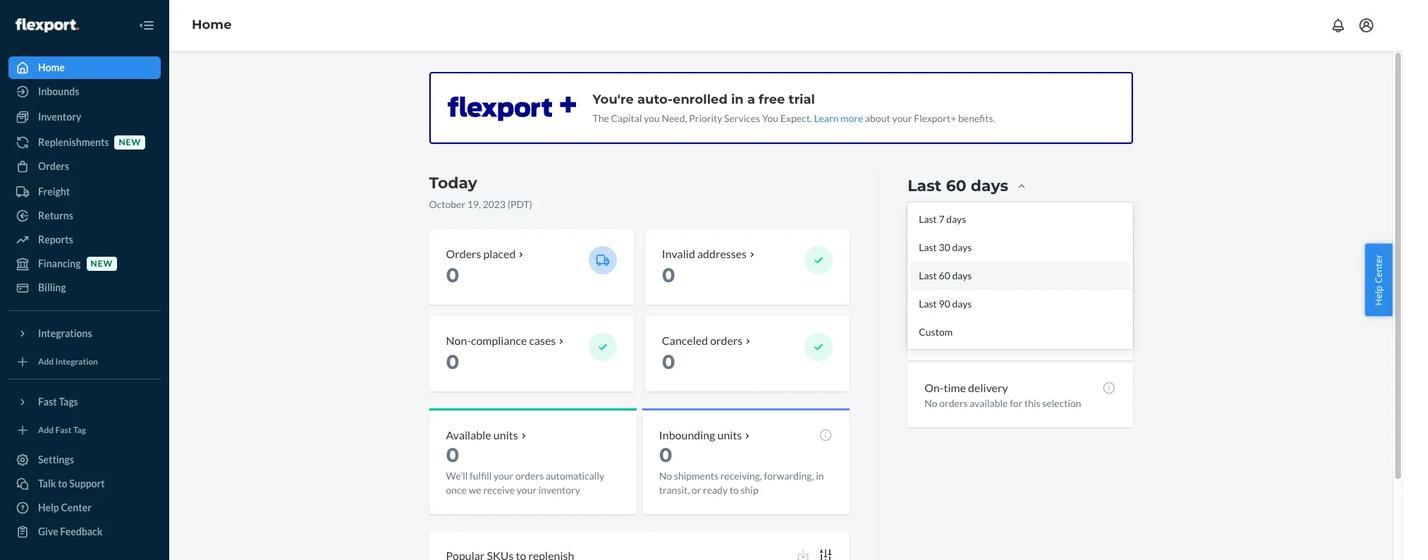 Task type: locate. For each thing, give the bounding box(es) containing it.
in left a
[[732, 92, 744, 107]]

days right 30 at the top
[[953, 241, 972, 253]]

on-time delivery
[[925, 381, 1009, 394]]

2023 right "october"
[[483, 198, 506, 210]]

0 down the canceled
[[662, 350, 676, 374]]

add integration
[[38, 357, 98, 367]]

19, right "october"
[[468, 198, 481, 210]]

0 vertical spatial time
[[944, 314, 967, 327]]

selection inside delivered orders no orders available for this selection
[[1043, 263, 1082, 275]]

pdt right oct
[[1034, 200, 1053, 212]]

new for financing
[[91, 259, 113, 269]]

shipments
[[674, 470, 719, 482]]

your up receive
[[494, 470, 514, 482]]

no down "delivered" at the right top of the page
[[925, 263, 938, 275]]

your right receive
[[517, 484, 537, 496]]

enrolled
[[673, 92, 728, 107]]

units right "available"
[[494, 428, 518, 441]]

learn
[[815, 112, 839, 124]]

fast left tags
[[38, 396, 57, 408]]

units
[[494, 428, 518, 441], [718, 428, 742, 441]]

2 vertical spatial your
[[517, 484, 537, 496]]

no down the last 90 days
[[925, 330, 938, 342]]

trial
[[789, 92, 816, 107]]

1 vertical spatial new
[[91, 259, 113, 269]]

1 horizontal spatial help center
[[1373, 254, 1386, 306]]

2 this from the top
[[1025, 330, 1041, 342]]

0 vertical spatial help
[[1373, 286, 1386, 306]]

0 horizontal spatial )
[[530, 198, 533, 210]]

1 horizontal spatial orders
[[446, 247, 481, 260]]

on- left the delivery
[[925, 381, 944, 394]]

0 vertical spatial in
[[732, 92, 744, 107]]

this
[[1025, 263, 1041, 275], [1025, 330, 1041, 342], [1025, 397, 1041, 409]]

add down fast tags
[[38, 425, 54, 436]]

1 horizontal spatial )
[[1053, 200, 1056, 212]]

inbounding
[[660, 428, 716, 441]]

1 add from the top
[[38, 357, 54, 367]]

0 vertical spatial add
[[38, 357, 54, 367]]

available inside delivered orders no orders available for this selection
[[970, 263, 1009, 275]]

0 horizontal spatial orders
[[38, 160, 69, 172]]

1 horizontal spatial 2023
[[943, 200, 966, 212]]

to right talk
[[58, 478, 67, 490]]

add for add integration
[[38, 357, 54, 367]]

0 horizontal spatial in
[[732, 92, 744, 107]]

your
[[893, 112, 913, 124], [494, 470, 514, 482], [517, 484, 537, 496]]

2023 left -
[[943, 200, 966, 212]]

0 vertical spatial selection
[[1043, 263, 1082, 275]]

)
[[530, 198, 533, 210], [1053, 200, 1056, 212]]

you're
[[593, 92, 634, 107]]

1 vertical spatial on-
[[925, 381, 944, 394]]

0 horizontal spatial 2023
[[483, 198, 506, 210]]

to
[[58, 478, 67, 490], [730, 484, 739, 496]]

new down reports link
[[91, 259, 113, 269]]

last 60 days down "delivered" at the right top of the page
[[919, 270, 972, 282]]

last left 90
[[919, 298, 937, 310]]

expect.
[[781, 112, 813, 124]]

time down the last 90 days
[[944, 314, 967, 327]]

19, inside today october 19, 2023 ( pdt )
[[468, 198, 481, 210]]

0 vertical spatial help center
[[1373, 254, 1386, 306]]

0 vertical spatial orders
[[38, 160, 69, 172]]

orders
[[976, 247, 1008, 260], [940, 263, 968, 275], [940, 330, 968, 342], [711, 334, 743, 347], [940, 397, 968, 409], [516, 470, 544, 482]]

2 vertical spatial for
[[1010, 397, 1023, 409]]

0 horizontal spatial (
[[508, 198, 511, 210]]

0 horizontal spatial new
[[91, 259, 113, 269]]

1 horizontal spatial 19,
[[991, 200, 1005, 212]]

cases
[[529, 334, 556, 347]]

1 vertical spatial for
[[1010, 330, 1023, 342]]

days
[[971, 177, 1009, 196], [947, 213, 967, 225], [953, 241, 972, 253], [953, 270, 972, 282], [953, 298, 972, 310]]

pdt up placed
[[511, 198, 530, 210]]

1 vertical spatial home link
[[8, 56, 161, 79]]

fast tags
[[38, 396, 78, 408]]

shipping
[[969, 314, 1010, 327]]

1 horizontal spatial center
[[1373, 254, 1386, 283]]

0 horizontal spatial home link
[[8, 56, 161, 79]]

0 horizontal spatial 19,
[[468, 198, 481, 210]]

2 for from the top
[[1010, 330, 1023, 342]]

0 vertical spatial on-
[[925, 314, 944, 327]]

0 horizontal spatial center
[[61, 502, 92, 514]]

1 vertical spatial home
[[38, 61, 65, 73]]

1 available from the top
[[970, 263, 1009, 275]]

available
[[970, 263, 1009, 275], [970, 330, 1009, 342], [970, 397, 1009, 409]]

1 horizontal spatial in
[[816, 470, 824, 482]]

0 horizontal spatial to
[[58, 478, 67, 490]]

time inside "on-time shipping no orders available for this selection"
[[944, 314, 967, 327]]

home link right close navigation icon at the top of the page
[[192, 17, 232, 33]]

1 vertical spatial available
[[970, 330, 1009, 342]]

you
[[763, 112, 779, 124]]

non-compliance cases
[[446, 334, 556, 347]]

fast tags button
[[8, 391, 161, 413]]

no
[[925, 263, 938, 275], [925, 330, 938, 342], [925, 397, 938, 409], [660, 470, 673, 482]]

( inside today october 19, 2023 ( pdt )
[[508, 198, 511, 210]]

0 down orders placed
[[446, 263, 460, 287]]

learn more link
[[815, 112, 864, 124]]

1 vertical spatial time
[[944, 381, 967, 394]]

billing
[[38, 282, 66, 293]]

to left ship
[[730, 484, 739, 496]]

1 horizontal spatial home
[[192, 17, 232, 33]]

orders up freight
[[38, 160, 69, 172]]

19,
[[468, 198, 481, 210], [991, 200, 1005, 212]]

on- down 90
[[925, 314, 944, 327]]

orders
[[38, 160, 69, 172], [446, 247, 481, 260]]

compliance
[[471, 334, 527, 347]]

home up inbounds
[[38, 61, 65, 73]]

2 units from the left
[[718, 428, 742, 441]]

1 this from the top
[[1025, 263, 1041, 275]]

( right oct
[[1031, 200, 1034, 212]]

financing
[[38, 258, 81, 270]]

once
[[446, 484, 467, 496]]

orders down on-time delivery
[[940, 397, 968, 409]]

1 on- from the top
[[925, 314, 944, 327]]

1 vertical spatial selection
[[1043, 330, 1082, 342]]

2023 right oct
[[1006, 200, 1029, 212]]

we'll
[[446, 470, 468, 482]]

2 time from the top
[[944, 381, 967, 394]]

1 for from the top
[[1010, 263, 1023, 275]]

0 vertical spatial for
[[1010, 263, 1023, 275]]

0 vertical spatial this
[[1025, 263, 1041, 275]]

0 down inbounding
[[660, 443, 673, 467]]

0 down invalid
[[662, 263, 676, 287]]

1 horizontal spatial units
[[718, 428, 742, 441]]

time for shipping
[[944, 314, 967, 327]]

center
[[1373, 254, 1386, 283], [61, 502, 92, 514]]

no down on-time delivery
[[925, 397, 938, 409]]

0 vertical spatial your
[[893, 112, 913, 124]]

1 selection from the top
[[1043, 263, 1082, 275]]

new up the orders link
[[119, 137, 141, 148]]

0 horizontal spatial pdt
[[511, 198, 530, 210]]

home link
[[192, 17, 232, 33], [8, 56, 161, 79]]

(
[[508, 198, 511, 210], [1031, 200, 1034, 212]]

60 up aug 20, 2023 - oct 19, 2023 ( pdt ) at the right top
[[947, 177, 967, 196]]

1 horizontal spatial help
[[1373, 286, 1386, 306]]

your inside you're auto-enrolled in a free trial the capital you need, priority services you expect. learn more about your flexport+ benefits.
[[893, 112, 913, 124]]

last 60 days up -
[[908, 177, 1009, 196]]

1 vertical spatial your
[[494, 470, 514, 482]]

1 vertical spatial last 60 days
[[919, 270, 972, 282]]

0 horizontal spatial help center
[[38, 502, 92, 514]]

0 vertical spatial fast
[[38, 396, 57, 408]]

new
[[119, 137, 141, 148], [91, 259, 113, 269]]

open account menu image
[[1359, 17, 1376, 34]]

flexport logo image
[[16, 18, 79, 32]]

integrations button
[[8, 322, 161, 345]]

no up transit,
[[660, 470, 673, 482]]

reports link
[[8, 229, 161, 251]]

0 down 'non-'
[[446, 350, 460, 374]]

0 vertical spatial new
[[119, 137, 141, 148]]

orders down the last 90 days
[[940, 330, 968, 342]]

add for add fast tag
[[38, 425, 54, 436]]

2 vertical spatial available
[[970, 397, 1009, 409]]

on- inside "on-time shipping no orders available for this selection"
[[925, 314, 944, 327]]

2 vertical spatial selection
[[1043, 397, 1082, 409]]

1 horizontal spatial to
[[730, 484, 739, 496]]

returns
[[38, 210, 73, 222]]

orders inside "on-time shipping no orders available for this selection"
[[940, 330, 968, 342]]

1 horizontal spatial your
[[517, 484, 537, 496]]

2 horizontal spatial 2023
[[1006, 200, 1029, 212]]

no inside delivered orders no orders available for this selection
[[925, 263, 938, 275]]

in inside the "0 no shipments receiving, forwarding, in transit, or ready to ship"
[[816, 470, 824, 482]]

new for replenishments
[[119, 137, 141, 148]]

19, right oct
[[991, 200, 1005, 212]]

( up placed
[[508, 198, 511, 210]]

in right forwarding,
[[816, 470, 824, 482]]

pdt
[[511, 198, 530, 210], [1034, 200, 1053, 212]]

2 vertical spatial this
[[1025, 397, 1041, 409]]

help center link
[[8, 497, 161, 519]]

1 vertical spatial this
[[1025, 330, 1041, 342]]

selection
[[1043, 263, 1082, 275], [1043, 330, 1082, 342], [1043, 397, 1082, 409]]

units up the "0 no shipments receiving, forwarding, in transit, or ready to ship"
[[718, 428, 742, 441]]

forwarding,
[[764, 470, 814, 482]]

3 for from the top
[[1010, 397, 1023, 409]]

give feedback button
[[8, 521, 161, 543]]

home link up inbounds link
[[8, 56, 161, 79]]

orders up inventory
[[516, 470, 544, 482]]

1 vertical spatial in
[[816, 470, 824, 482]]

60 down "delivered" at the right top of the page
[[939, 270, 951, 282]]

1 horizontal spatial new
[[119, 137, 141, 148]]

more
[[841, 112, 864, 124]]

0 horizontal spatial units
[[494, 428, 518, 441]]

receiving,
[[721, 470, 763, 482]]

0 vertical spatial 60
[[947, 177, 967, 196]]

1 vertical spatial center
[[61, 502, 92, 514]]

give
[[38, 526, 58, 538]]

orders right "delivered" at the right top of the page
[[976, 247, 1008, 260]]

60
[[947, 177, 967, 196], [939, 270, 951, 282]]

1 vertical spatial help center
[[38, 502, 92, 514]]

fast left tag
[[55, 425, 72, 436]]

0 inside 0 we'll fulfill your orders automatically once we receive your inventory
[[446, 443, 460, 467]]

1 vertical spatial help
[[38, 502, 59, 514]]

add left integration
[[38, 357, 54, 367]]

to inside the "0 no shipments receiving, forwarding, in transit, or ready to ship"
[[730, 484, 739, 496]]

transit,
[[660, 484, 690, 496]]

1 vertical spatial add
[[38, 425, 54, 436]]

0 for non-
[[446, 350, 460, 374]]

ship
[[741, 484, 759, 496]]

0 vertical spatial available
[[970, 263, 1009, 275]]

time left the delivery
[[944, 381, 967, 394]]

last 60 days
[[908, 177, 1009, 196], [919, 270, 972, 282]]

1 time from the top
[[944, 314, 967, 327]]

0 up we'll
[[446, 443, 460, 467]]

ready
[[703, 484, 728, 496]]

feedback
[[60, 526, 103, 538]]

0 for orders
[[446, 263, 460, 287]]

on- for on-time delivery
[[925, 381, 944, 394]]

1 horizontal spatial home link
[[192, 17, 232, 33]]

0 vertical spatial home
[[192, 17, 232, 33]]

2 horizontal spatial your
[[893, 112, 913, 124]]

receive
[[484, 484, 515, 496]]

no inside "on-time shipping no orders available for this selection"
[[925, 330, 938, 342]]

home right close navigation icon at the top of the page
[[192, 17, 232, 33]]

your right about
[[893, 112, 913, 124]]

2 selection from the top
[[1043, 330, 1082, 342]]

last up "aug"
[[908, 177, 942, 196]]

center inside help center button
[[1373, 254, 1386, 283]]

available down shipping
[[970, 330, 1009, 342]]

reports
[[38, 234, 73, 246]]

on-
[[925, 314, 944, 327], [925, 381, 944, 394]]

2 on- from the top
[[925, 381, 944, 394]]

2 add from the top
[[38, 425, 54, 436]]

0 vertical spatial center
[[1373, 254, 1386, 283]]

units for inbounding units
[[718, 428, 742, 441]]

available
[[446, 428, 492, 441]]

fast
[[38, 396, 57, 408], [55, 425, 72, 436]]

available down the delivery
[[970, 397, 1009, 409]]

2 available from the top
[[970, 330, 1009, 342]]

1 units from the left
[[494, 428, 518, 441]]

available down "delivered orders" button
[[970, 263, 1009, 275]]

1 vertical spatial orders
[[446, 247, 481, 260]]

inbounds
[[38, 85, 79, 97]]

last down "delivered" at the right top of the page
[[919, 270, 937, 282]]

available inside "on-time shipping no orders available for this selection"
[[970, 330, 1009, 342]]

fast inside dropdown button
[[38, 396, 57, 408]]

close navigation image
[[138, 17, 155, 34]]

orders left placed
[[446, 247, 481, 260]]

) inside today october 19, 2023 ( pdt )
[[530, 198, 533, 210]]

1 horizontal spatial (
[[1031, 200, 1034, 212]]

freight link
[[8, 181, 161, 203]]

for
[[1010, 263, 1023, 275], [1010, 330, 1023, 342], [1010, 397, 1023, 409]]



Task type: vqa. For each thing, say whether or not it's contained in the screenshot.
'referral'
no



Task type: describe. For each thing, give the bounding box(es) containing it.
today
[[429, 174, 478, 193]]

days up aug 20, 2023 - oct 19, 2023 ( pdt ) at the right top
[[971, 177, 1009, 196]]

invalid
[[662, 247, 696, 260]]

need,
[[662, 112, 688, 124]]

1 vertical spatial 60
[[939, 270, 951, 282]]

inventory link
[[8, 106, 161, 128]]

fulfill
[[470, 470, 492, 482]]

7
[[939, 213, 945, 225]]

0 horizontal spatial home
[[38, 61, 65, 73]]

delivered orders button
[[925, 246, 1020, 262]]

on- for on-time shipping no orders available for this selection
[[925, 314, 944, 327]]

center inside "help center" link
[[61, 502, 92, 514]]

3 this from the top
[[1025, 397, 1041, 409]]

give feedback
[[38, 526, 103, 538]]

3 selection from the top
[[1043, 397, 1082, 409]]

october
[[429, 198, 466, 210]]

inbounding units
[[660, 428, 742, 441]]

this inside "on-time shipping no orders available for this selection"
[[1025, 330, 1041, 342]]

talk to support
[[38, 478, 105, 490]]

no inside the "0 no shipments receiving, forwarding, in transit, or ready to ship"
[[660, 470, 673, 482]]

today october 19, 2023 ( pdt )
[[429, 174, 533, 210]]

capital
[[611, 112, 642, 124]]

billing link
[[8, 277, 161, 299]]

orders inside 0 we'll fulfill your orders automatically once we receive your inventory
[[516, 470, 544, 482]]

flexport+
[[915, 112, 957, 124]]

integrations
[[38, 327, 92, 339]]

20,
[[927, 200, 941, 212]]

returns link
[[8, 205, 161, 227]]

help center button
[[1366, 244, 1393, 316]]

integration
[[55, 357, 98, 367]]

selection inside "on-time shipping no orders available for this selection"
[[1043, 330, 1082, 342]]

you
[[644, 112, 660, 124]]

add fast tag link
[[8, 419, 161, 442]]

addresses
[[698, 247, 747, 260]]

last 90 days
[[919, 298, 972, 310]]

add integration link
[[8, 351, 161, 373]]

pdt inside today october 19, 2023 ( pdt )
[[511, 198, 530, 210]]

last left 30 at the top
[[919, 241, 937, 253]]

orders right the canceled
[[711, 334, 743, 347]]

invalid addresses
[[662, 247, 747, 260]]

or
[[692, 484, 702, 496]]

talk to support button
[[8, 473, 161, 495]]

inventory
[[539, 484, 581, 496]]

time for delivery
[[944, 381, 967, 394]]

canceled orders
[[662, 334, 743, 347]]

custom
[[919, 326, 953, 338]]

delivered orders no orders available for this selection
[[925, 247, 1082, 275]]

0 inside the "0 no shipments receiving, forwarding, in transit, or ready to ship"
[[660, 443, 673, 467]]

0 horizontal spatial your
[[494, 470, 514, 482]]

delivered
[[925, 247, 974, 260]]

1 horizontal spatial pdt
[[1034, 200, 1053, 212]]

for inside "on-time shipping no orders available for this selection"
[[1010, 330, 1023, 342]]

priority
[[689, 112, 723, 124]]

last left 7
[[919, 213, 937, 225]]

0 no shipments receiving, forwarding, in transit, or ready to ship
[[660, 443, 824, 496]]

replenishments
[[38, 136, 109, 148]]

tag
[[73, 425, 86, 436]]

0 vertical spatial last 60 days
[[908, 177, 1009, 196]]

settings link
[[8, 449, 161, 471]]

this inside delivered orders no orders available for this selection
[[1025, 263, 1041, 275]]

you're auto-enrolled in a free trial the capital you need, priority services you expect. learn more about your flexport+ benefits.
[[593, 92, 996, 124]]

0 for invalid
[[662, 263, 676, 287]]

a
[[748, 92, 756, 107]]

units for available units
[[494, 428, 518, 441]]

0 vertical spatial home link
[[192, 17, 232, 33]]

help inside button
[[1373, 286, 1386, 306]]

orders placed
[[446, 247, 516, 260]]

freight
[[38, 186, 70, 198]]

3 available from the top
[[970, 397, 1009, 409]]

days right 90
[[953, 298, 972, 310]]

last 30 days
[[919, 241, 972, 253]]

the
[[593, 112, 609, 124]]

orders link
[[8, 155, 161, 178]]

services
[[725, 112, 761, 124]]

orders down "delivered" at the right top of the page
[[940, 263, 968, 275]]

available units
[[446, 428, 518, 441]]

last 7 days
[[919, 213, 967, 225]]

no orders available for this selection
[[925, 397, 1082, 409]]

canceled
[[662, 334, 708, 347]]

we
[[469, 484, 482, 496]]

to inside button
[[58, 478, 67, 490]]

orders for orders
[[38, 160, 69, 172]]

for inside delivered orders no orders available for this selection
[[1010, 263, 1023, 275]]

90
[[939, 298, 951, 310]]

0 horizontal spatial help
[[38, 502, 59, 514]]

support
[[69, 478, 105, 490]]

days down "delivered orders" button
[[953, 270, 972, 282]]

orders for orders placed
[[446, 247, 481, 260]]

benefits.
[[959, 112, 996, 124]]

in inside you're auto-enrolled in a free trial the capital you need, priority services you expect. learn more about your flexport+ benefits.
[[732, 92, 744, 107]]

delivery
[[969, 381, 1009, 394]]

about
[[866, 112, 891, 124]]

aug 20, 2023 - oct 19, 2023 ( pdt )
[[908, 200, 1056, 212]]

add fast tag
[[38, 425, 86, 436]]

settings
[[38, 454, 74, 466]]

-
[[968, 200, 971, 212]]

on-time shipping no orders available for this selection
[[925, 314, 1082, 342]]

inventory
[[38, 111, 81, 123]]

2023 inside today october 19, 2023 ( pdt )
[[483, 198, 506, 210]]

placed
[[484, 247, 516, 260]]

non-
[[446, 334, 471, 347]]

1 vertical spatial fast
[[55, 425, 72, 436]]

auto-
[[638, 92, 673, 107]]

aug
[[908, 200, 925, 212]]

days right 7
[[947, 213, 967, 225]]

30
[[939, 241, 951, 253]]

automatically
[[546, 470, 605, 482]]

oct
[[973, 200, 989, 212]]

0 for canceled
[[662, 350, 676, 374]]

0 we'll fulfill your orders automatically once we receive your inventory
[[446, 443, 605, 496]]

help center inside button
[[1373, 254, 1386, 306]]

free
[[759, 92, 786, 107]]

inbounds link
[[8, 80, 161, 103]]

open notifications image
[[1331, 17, 1348, 34]]



